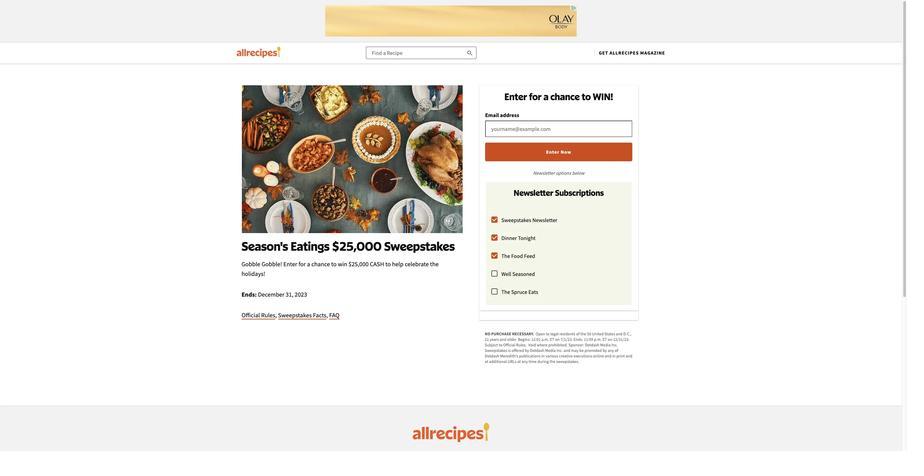 Task type: describe. For each thing, give the bounding box(es) containing it.
12/31/23.
[[613, 337, 630, 342]]

be
[[579, 348, 584, 353]]

older.
[[507, 337, 517, 342]]

online
[[593, 354, 604, 359]]

eatings
[[291, 239, 330, 254]]

december
[[258, 291, 285, 299]]

2 on from the left
[[608, 337, 612, 342]]

Search text field
[[366, 47, 477, 59]]

31,
[[286, 291, 294, 299]]

$25,000 sweepstakes image
[[242, 85, 463, 233]]

get allrecipes magazine link
[[599, 50, 665, 56]]

2 horizontal spatial dotdash
[[585, 342, 599, 348]]

the inside "gobble gobble! enter for a chance to win $25,000 cash to help celebrate the holidays!"
[[430, 260, 439, 268]]

time
[[529, 359, 537, 364]]

d.c.,
[[623, 331, 631, 337]]

21
[[485, 337, 489, 342]]

2 et from the left
[[603, 337, 607, 342]]

2 , from the left
[[326, 311, 328, 319]]

1 vertical spatial of
[[615, 348, 618, 353]]

1 horizontal spatial inc.
[[612, 342, 618, 348]]

season's eatings $25,000 sweepstakes
[[242, 239, 455, 254]]

rules
[[261, 311, 275, 319]]

print
[[617, 354, 625, 359]]

begins:
[[518, 337, 531, 342]]

0 horizontal spatial any
[[522, 359, 528, 364]]

is
[[508, 348, 511, 353]]

a.m.
[[542, 337, 549, 342]]

2 at from the left
[[517, 359, 521, 364]]

and up the creative
[[564, 348, 570, 353]]

magazine
[[640, 50, 665, 56]]

1 by from the left
[[525, 348, 529, 353]]

open to legal residents of the 50 united states and d.c., 21 years and older. begins: 12:01 a.m. et on 7/1/23. ends: 11:59 p.m. et on 12/31/23. subject to official rules.  void where prohibited. sponsor: dotdash media inc. sweepstakes is offered by dotdash media inc. and may be promoted by any of dotdash meredith's publications in various creative executions online and in print and at additional urls at any time during the sweepstakes.
[[485, 331, 632, 364]]

legal
[[550, 331, 559, 337]]

advertisement region
[[325, 6, 577, 37]]

and up 12/31/23.
[[616, 331, 623, 337]]

gobble!
[[262, 260, 282, 268]]

during
[[538, 359, 549, 364]]

help
[[392, 260, 404, 268]]

official inside open to legal residents of the 50 united states and d.c., 21 years and older. begins: 12:01 a.m. et on 7/1/23. ends: 11:59 p.m. et on 12/31/23. subject to official rules.  void where prohibited. sponsor: dotdash media inc. sweepstakes is offered by dotdash media inc. and may be promoted by any of dotdash meredith's publications in various creative executions online and in print and at additional urls at any time during the sweepstakes.
[[503, 342, 515, 348]]

holidays!
[[242, 270, 265, 278]]

years
[[490, 337, 499, 342]]

meredith's
[[500, 354, 518, 359]]

1 horizontal spatial media
[[600, 342, 611, 348]]

0 vertical spatial any
[[608, 348, 614, 353]]

various
[[546, 354, 558, 359]]

celebrate
[[405, 260, 429, 268]]

sweepstakes facts link
[[278, 311, 326, 320]]

1 , from the left
[[275, 311, 277, 319]]

united
[[592, 331, 604, 337]]

no purchase necessary.
[[485, 331, 534, 337]]

residents
[[560, 331, 575, 337]]

and right print
[[626, 354, 632, 359]]

ends: inside open to legal residents of the 50 united states and d.c., 21 years and older. begins: 12:01 a.m. et on 7/1/23. ends: 11:59 p.m. et on 12/31/23. subject to official rules.  void where prohibited. sponsor: dotdash media inc. sweepstakes is offered by dotdash media inc. and may be promoted by any of dotdash meredith's publications in various creative executions online and in print and at additional urls at any time during the sweepstakes.
[[574, 337, 583, 342]]

2023
[[295, 291, 307, 299]]

sweepstakes.
[[556, 359, 579, 364]]

1 horizontal spatial the
[[550, 359, 555, 364]]

ends: december 31, 2023
[[242, 291, 307, 299]]

official rules , sweepstakes facts , faq
[[242, 311, 340, 319]]

sweepstakes for ,
[[278, 311, 312, 319]]

to up a.m. on the right of page
[[546, 331, 550, 337]]

and down 'purchase'
[[500, 337, 506, 342]]

official rules link
[[242, 311, 275, 320]]

purchase
[[491, 331, 511, 337]]



Task type: vqa. For each thing, say whether or not it's contained in the screenshot.
right Official
yes



Task type: locate. For each thing, give the bounding box(es) containing it.
at right the 'urls'
[[517, 359, 521, 364]]

enter
[[283, 260, 297, 268]]

1 vertical spatial dotdash
[[530, 348, 544, 353]]

sweepstakes
[[384, 239, 455, 254], [278, 311, 312, 319], [485, 348, 507, 353]]

0 horizontal spatial the
[[430, 260, 439, 268]]

1 vertical spatial the
[[581, 331, 586, 337]]

1 vertical spatial $25,000
[[349, 260, 369, 268]]

1 at from the left
[[485, 359, 488, 364]]

1 in from the left
[[542, 354, 545, 359]]

inc. down 12/31/23.
[[612, 342, 618, 348]]

2 vertical spatial dotdash
[[485, 354, 499, 359]]

the down various
[[550, 359, 555, 364]]

inc. down prohibited.
[[557, 348, 563, 353]]

sweepstakes for $25,000
[[384, 239, 455, 254]]

2 by from the left
[[603, 348, 607, 353]]

2 horizontal spatial sweepstakes
[[485, 348, 507, 353]]

0 horizontal spatial inc.
[[557, 348, 563, 353]]

promoted
[[585, 348, 602, 353]]

the right celebrate
[[430, 260, 439, 268]]

any down 12/31/23.
[[608, 348, 614, 353]]

0 horizontal spatial of
[[576, 331, 580, 337]]

sweepstakes inside open to legal residents of the 50 united states and d.c., 21 years and older. begins: 12:01 a.m. et on 7/1/23. ends: 11:59 p.m. et on 12/31/23. subject to official rules.  void where prohibited. sponsor: dotdash media inc. sweepstakes is offered by dotdash media inc. and may be promoted by any of dotdash meredith's publications in various creative executions online and in print and at additional urls at any time during the sweepstakes.
[[485, 348, 507, 353]]

sponsor:
[[569, 342, 584, 348]]

1 horizontal spatial at
[[517, 359, 521, 364]]

11:59
[[584, 337, 593, 342]]

to down "years"
[[499, 342, 502, 348]]

dotdash up promoted
[[585, 342, 599, 348]]

0 horizontal spatial ,
[[275, 311, 277, 319]]

urls
[[508, 359, 517, 364]]

0 vertical spatial ends:
[[242, 291, 257, 299]]

50
[[587, 331, 591, 337]]

a
[[307, 260, 310, 268]]

1 vertical spatial media
[[545, 348, 556, 353]]

no
[[485, 331, 490, 337]]

may
[[571, 348, 579, 353]]

sweepstakes down subject at bottom right
[[485, 348, 507, 353]]

states
[[605, 331, 615, 337]]

to left win
[[331, 260, 337, 268]]

0 horizontal spatial dotdash
[[485, 354, 499, 359]]

prohibited.
[[548, 342, 568, 348]]

dotdash down the void
[[530, 348, 544, 353]]

0 horizontal spatial official
[[242, 311, 260, 319]]

$25,000 right win
[[349, 260, 369, 268]]

1 vertical spatial ends:
[[574, 337, 583, 342]]

1 horizontal spatial any
[[608, 348, 614, 353]]

et
[[550, 337, 554, 342], [603, 337, 607, 342]]

2 horizontal spatial the
[[581, 331, 586, 337]]

publications
[[519, 354, 541, 359]]

and right online
[[605, 354, 612, 359]]

additional
[[489, 359, 507, 364]]

0 vertical spatial inc.
[[612, 342, 618, 348]]

inc.
[[612, 342, 618, 348], [557, 348, 563, 353]]

,
[[275, 311, 277, 319], [326, 311, 328, 319]]

faq
[[329, 311, 340, 319]]

any down publications
[[522, 359, 528, 364]]

allrecipes
[[610, 50, 639, 56]]

dotdash
[[585, 342, 599, 348], [530, 348, 544, 353], [485, 354, 499, 359]]

1 et from the left
[[550, 337, 554, 342]]

0 vertical spatial of
[[576, 331, 580, 337]]

ends:
[[242, 291, 257, 299], [574, 337, 583, 342]]

1 horizontal spatial of
[[615, 348, 618, 353]]

ends: up sponsor:
[[574, 337, 583, 342]]

void
[[528, 342, 536, 348]]

1 horizontal spatial in
[[612, 354, 616, 359]]

by up publications
[[525, 348, 529, 353]]

necessary.
[[512, 331, 534, 337]]

subject
[[485, 342, 498, 348]]

1 vertical spatial any
[[522, 359, 528, 364]]

at
[[485, 359, 488, 364], [517, 359, 521, 364]]

executions
[[574, 354, 592, 359]]

2 in from the left
[[612, 354, 616, 359]]

at left additional
[[485, 359, 488, 364]]

by up online
[[603, 348, 607, 353]]

official left rules
[[242, 311, 260, 319]]

1 horizontal spatial official
[[503, 342, 515, 348]]

2 vertical spatial the
[[550, 359, 555, 364]]

ends: down the "holidays!"
[[242, 291, 257, 299]]

gobble
[[242, 260, 260, 268]]

0 vertical spatial official
[[242, 311, 260, 319]]

1 vertical spatial sweepstakes
[[278, 311, 312, 319]]

1 horizontal spatial et
[[603, 337, 607, 342]]

media
[[600, 342, 611, 348], [545, 348, 556, 353]]

official
[[242, 311, 260, 319], [503, 342, 515, 348]]

get allrecipes magazine
[[599, 50, 665, 56]]

cash
[[370, 260, 384, 268]]

0 vertical spatial sweepstakes
[[384, 239, 455, 254]]

0 vertical spatial the
[[430, 260, 439, 268]]

et right p.m.
[[603, 337, 607, 342]]

7/1/23.
[[561, 337, 573, 342]]

get
[[599, 50, 608, 56]]

offered
[[512, 348, 524, 353]]

1 horizontal spatial ,
[[326, 311, 328, 319]]

0 horizontal spatial sweepstakes
[[278, 311, 312, 319]]

0 vertical spatial dotdash
[[585, 342, 599, 348]]

by
[[525, 348, 529, 353], [603, 348, 607, 353]]

the
[[430, 260, 439, 268], [581, 331, 586, 337], [550, 359, 555, 364]]

official up is at the bottom of the page
[[503, 342, 515, 348]]

any
[[608, 348, 614, 353], [522, 359, 528, 364]]

12:01
[[531, 337, 541, 342]]

to
[[331, 260, 337, 268], [385, 260, 391, 268], [546, 331, 550, 337], [499, 342, 502, 348]]

0 horizontal spatial media
[[545, 348, 556, 353]]

1 horizontal spatial by
[[603, 348, 607, 353]]

$25,000
[[332, 239, 382, 254], [349, 260, 369, 268]]

, down ends: december 31, 2023
[[275, 311, 277, 319]]

the left '50'
[[581, 331, 586, 337]]

0 vertical spatial $25,000
[[332, 239, 382, 254]]

2 vertical spatial sweepstakes
[[485, 348, 507, 353]]

and
[[616, 331, 623, 337], [500, 337, 506, 342], [564, 348, 570, 353], [605, 354, 612, 359], [626, 354, 632, 359]]

in left print
[[612, 354, 616, 359]]

et down the 'legal'
[[550, 337, 554, 342]]

1 horizontal spatial ends:
[[574, 337, 583, 342]]

faq link
[[329, 311, 340, 320]]

on down states
[[608, 337, 612, 342]]

gobble gobble! enter for a chance to win $25,000 cash to help celebrate the holidays!
[[242, 260, 439, 278]]

dotdash up additional
[[485, 354, 499, 359]]

on up prohibited.
[[555, 337, 560, 342]]

0 horizontal spatial ends:
[[242, 291, 257, 299]]

$25,000 up win
[[332, 239, 382, 254]]

sweepstakes down 31,
[[278, 311, 312, 319]]

to left the help
[[385, 260, 391, 268]]

media up various
[[545, 348, 556, 353]]

1 horizontal spatial sweepstakes
[[384, 239, 455, 254]]

sweepstakes up celebrate
[[384, 239, 455, 254]]

where
[[537, 342, 548, 348]]

in up during
[[542, 354, 545, 359]]

p.m.
[[594, 337, 602, 342]]

0 vertical spatial media
[[600, 342, 611, 348]]

open
[[536, 331, 545, 337]]

in
[[542, 354, 545, 359], [612, 354, 616, 359]]

$25,000 inside "gobble gobble! enter for a chance to win $25,000 cash to help celebrate the holidays!"
[[349, 260, 369, 268]]

of up print
[[615, 348, 618, 353]]

0 horizontal spatial at
[[485, 359, 488, 364]]

1 horizontal spatial on
[[608, 337, 612, 342]]

0 horizontal spatial et
[[550, 337, 554, 342]]

of right residents
[[576, 331, 580, 337]]

creative
[[559, 354, 573, 359]]

0 horizontal spatial on
[[555, 337, 560, 342]]

chance
[[311, 260, 330, 268]]

1 horizontal spatial dotdash
[[530, 348, 544, 353]]

media down p.m.
[[600, 342, 611, 348]]

for
[[299, 260, 306, 268]]

facts
[[313, 311, 326, 319]]

1 vertical spatial inc.
[[557, 348, 563, 353]]

season's
[[242, 239, 288, 254]]

on
[[555, 337, 560, 342], [608, 337, 612, 342]]

of
[[576, 331, 580, 337], [615, 348, 618, 353]]

0 horizontal spatial in
[[542, 354, 545, 359]]

, left faq link
[[326, 311, 328, 319]]

0 horizontal spatial by
[[525, 348, 529, 353]]

1 on from the left
[[555, 337, 560, 342]]

1 vertical spatial official
[[503, 342, 515, 348]]

win
[[338, 260, 347, 268]]



